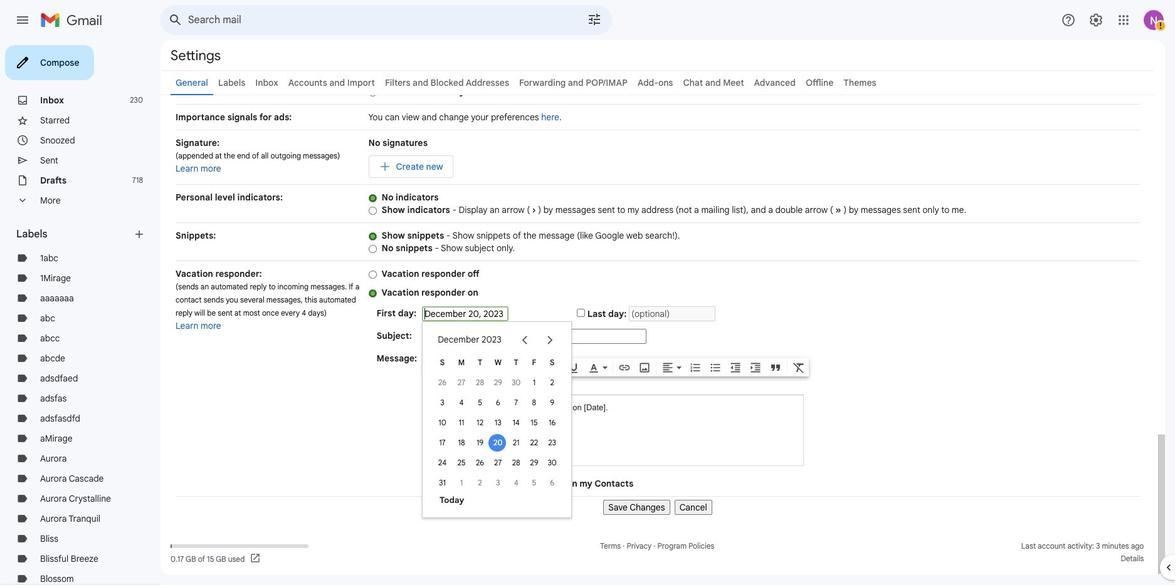 Task type: vqa. For each thing, say whether or not it's contained in the screenshot.
9 DEC cell on the bottom left of page
yes



Task type: describe. For each thing, give the bounding box(es) containing it.
14 dec cell
[[507, 413, 525, 433]]

4 jan cell
[[507, 473, 525, 493]]

1 jan cell
[[452, 473, 471, 493]]

numbered list ‪(⌘⇧7)‬ image
[[689, 362, 702, 374]]

main menu image
[[15, 13, 30, 28]]

3 dec cell
[[433, 393, 452, 413]]

20 dec cell
[[489, 433, 507, 453]]

3 jan cell
[[489, 473, 507, 493]]

6 dec cell
[[489, 393, 507, 413]]

insert image image
[[639, 362, 651, 374]]

26 nov cell
[[433, 373, 452, 393]]

1 column header from the left
[[433, 353, 452, 373]]

advanced search options image
[[582, 7, 607, 32]]

13 dec cell
[[489, 413, 507, 433]]

19 dec cell
[[471, 433, 489, 453]]

28 dec cell
[[507, 453, 525, 473]]

formatting options toolbar
[[427, 359, 809, 377]]

remove formatting ‪(⌘\)‬ image
[[793, 362, 806, 374]]

7 dec cell
[[507, 393, 525, 413]]

Subject text field
[[422, 329, 647, 344]]

23 dec cell
[[543, 433, 561, 453]]

29 dec cell
[[525, 453, 543, 473]]

1 dec cell
[[525, 373, 543, 393]]

11 dec cell
[[452, 413, 471, 433]]

Fixed end date checkbox
[[577, 309, 585, 317]]

indent more ‪(⌘])‬ image
[[750, 362, 762, 374]]

12 dec cell
[[471, 413, 489, 433]]

8 dec cell
[[525, 393, 543, 413]]

27 dec cell
[[489, 453, 507, 473]]

17 dec cell
[[433, 433, 452, 453]]

3 column header from the left
[[471, 353, 489, 373]]

9 dec cell
[[543, 393, 561, 413]]

link ‪(⌘k)‬ image
[[619, 362, 631, 374]]

29 nov cell
[[489, 373, 507, 393]]

4 column header from the left
[[489, 353, 507, 373]]

15 dec cell
[[525, 413, 543, 433]]

26 dec cell
[[471, 453, 489, 473]]

follow link to manage storage image
[[250, 553, 262, 566]]

Vacation responder text field
[[427, 402, 804, 460]]

5 column header from the left
[[507, 353, 525, 373]]

2 dec cell
[[543, 373, 561, 393]]

30 nov cell
[[507, 373, 525, 393]]

30 dec cell
[[543, 453, 561, 473]]

25 dec cell
[[452, 453, 471, 473]]



Task type: locate. For each thing, give the bounding box(es) containing it.
None search field
[[161, 5, 612, 35]]

settings image
[[1089, 13, 1104, 28]]

24 dec cell
[[433, 453, 452, 473]]

Search mail text field
[[188, 14, 552, 26]]

navigation
[[0, 40, 161, 586], [176, 497, 1140, 516]]

28 nov cell
[[471, 373, 489, 393]]

5 jan cell
[[525, 473, 543, 493]]

tab list
[[161, 70, 1155, 95]]

row
[[433, 327, 561, 353]]

bold ‪(⌘b)‬ image
[[528, 362, 540, 374]]

indent less ‪(⌘[)‬ image
[[730, 362, 742, 374]]

1 horizontal spatial navigation
[[176, 497, 1140, 516]]

None text field
[[629, 307, 716, 322]]

column header
[[433, 353, 452, 373], [452, 353, 471, 373], [471, 353, 489, 373], [489, 353, 507, 373], [507, 353, 525, 373], [525, 353, 543, 373], [543, 353, 561, 373]]

7 column header from the left
[[543, 353, 561, 373]]

underline ‪(⌘u)‬ image
[[568, 362, 580, 375]]

None text field
[[422, 307, 509, 322]]

support image
[[1061, 13, 1076, 28]]

6 column header from the left
[[525, 353, 543, 373]]

italic ‪(⌘i)‬ image
[[548, 362, 560, 374]]

22 dec cell
[[525, 433, 543, 453]]

quote ‪(⌘⇧9)‬ image
[[770, 362, 782, 374]]

heading inside navigation
[[16, 228, 133, 241]]

21 dec cell
[[507, 433, 525, 453]]

4 dec cell
[[452, 393, 471, 413]]

5 dec cell
[[471, 393, 489, 413]]

10 dec cell
[[433, 413, 452, 433]]

31 dec cell
[[433, 473, 452, 493]]

gmail image
[[40, 8, 109, 33]]

6 jan cell
[[543, 473, 561, 493]]

None radio
[[369, 194, 377, 203]]

footer
[[161, 541, 1155, 566]]

bulleted list ‪(⌘⇧8)‬ image
[[710, 362, 722, 374]]

2 column header from the left
[[452, 353, 471, 373]]

None checkbox
[[422, 479, 430, 487]]

18 dec cell
[[452, 433, 471, 453]]

grid
[[433, 353, 561, 493]]

2 jan cell
[[471, 473, 489, 493]]

27 nov cell
[[452, 373, 471, 393]]

16 dec cell
[[543, 413, 561, 433]]

search mail image
[[164, 9, 187, 31]]

None radio
[[369, 88, 377, 97], [369, 206, 377, 216], [369, 232, 377, 241], [369, 245, 377, 254], [369, 270, 377, 280], [369, 289, 377, 298], [369, 88, 377, 97], [369, 206, 377, 216], [369, 232, 377, 241], [369, 245, 377, 254], [369, 270, 377, 280], [369, 289, 377, 298]]

0 horizontal spatial navigation
[[0, 40, 161, 586]]

heading
[[16, 228, 133, 241]]



